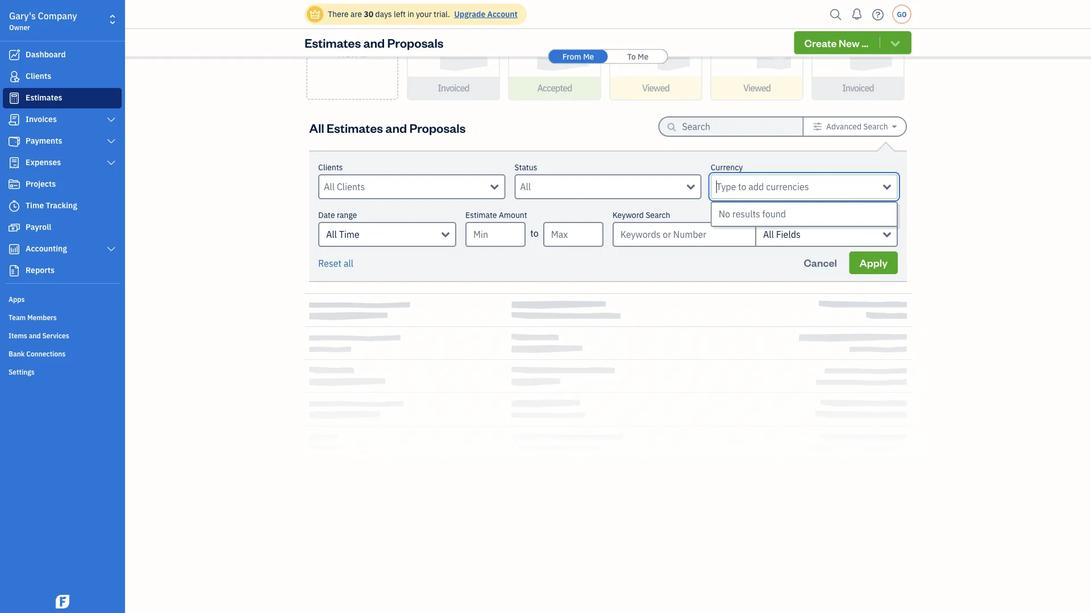 Task type: describe. For each thing, give the bounding box(es) containing it.
payments link
[[3, 131, 122, 152]]

amount
[[499, 210, 527, 221]]

time tracking
[[26, 200, 77, 211]]

clients inside main element
[[26, 71, 51, 81]]

settings image
[[813, 122, 822, 131]]

estimates link
[[3, 88, 122, 109]]

client image
[[7, 71, 21, 82]]

estimate image
[[7, 93, 21, 104]]

expense image
[[7, 157, 21, 169]]

search image
[[827, 6, 845, 23]]

status
[[515, 162, 537, 173]]

all for all estimates and proposals
[[309, 120, 324, 136]]

go
[[897, 10, 907, 19]]

chevron large down image for accounting
[[106, 245, 117, 254]]

connections
[[26, 350, 66, 359]]

chevron large down image for payments
[[106, 137, 117, 146]]

keyword
[[613, 210, 644, 221]]

Keyword Search text field
[[613, 222, 755, 247]]

Search text field
[[682, 118, 785, 136]]

to
[[530, 228, 539, 240]]

dashboard link
[[3, 45, 122, 65]]

items
[[9, 331, 27, 340]]

me for to me
[[638, 51, 649, 62]]

team members
[[9, 313, 57, 322]]

create new … for right create new … dropdown button
[[804, 36, 869, 49]]

search for advanced search
[[863, 121, 888, 132]]

freshbooks image
[[53, 596, 72, 609]]

no results found
[[719, 208, 786, 220]]

account
[[487, 9, 518, 19]]

gary's
[[9, 10, 36, 22]]

cancel
[[804, 256, 837, 270]]

2 horizontal spatial and
[[385, 120, 407, 136]]

invoices link
[[3, 110, 122, 130]]

Keyword Search field
[[755, 222, 898, 247]]

gary's company owner
[[9, 10, 77, 32]]

all
[[344, 258, 353, 270]]

fields
[[776, 229, 801, 241]]

expenses link
[[3, 153, 122, 173]]

money image
[[7, 222, 21, 234]]

accounting
[[26, 244, 67, 254]]

time inside all time dropdown button
[[339, 229, 359, 241]]

and for services
[[29, 331, 41, 340]]

items and services link
[[3, 327, 122, 344]]

0 vertical spatial proposals
[[387, 35, 444, 51]]

reports link
[[3, 261, 122, 281]]

apply
[[860, 256, 888, 270]]

upgrade
[[454, 9, 485, 19]]

no results found option
[[712, 203, 897, 226]]

1 horizontal spatial create new … button
[[794, 31, 912, 54]]

0 horizontal spatial …
[[360, 46, 367, 60]]

reports
[[26, 265, 55, 276]]

reset all button
[[318, 257, 353, 271]]

0 horizontal spatial create new … button
[[306, 0, 398, 100]]

left
[[394, 9, 406, 19]]

estimate
[[465, 210, 497, 221]]

me for from me
[[583, 51, 594, 62]]

no
[[719, 208, 730, 220]]

your
[[416, 9, 432, 19]]

all time
[[326, 229, 359, 241]]

project image
[[7, 179, 21, 190]]

found
[[762, 208, 786, 220]]

estimate amount
[[465, 210, 527, 221]]

dashboard
[[26, 49, 66, 60]]

all estimates and proposals
[[309, 120, 466, 136]]

estimates and proposals
[[305, 35, 444, 51]]

1 viewed from the left
[[642, 82, 670, 94]]

cancel button
[[794, 252, 847, 274]]

settings
[[9, 368, 35, 377]]

chart image
[[7, 244, 21, 255]]

projects
[[26, 179, 56, 189]]

from
[[562, 51, 581, 62]]

there are 30 days left in your trial. upgrade account
[[328, 9, 518, 19]]

time tracking link
[[3, 196, 122, 217]]

all time button
[[318, 222, 456, 247]]

all fields
[[763, 229, 801, 241]]

to
[[627, 51, 636, 62]]

trial.
[[434, 9, 450, 19]]

are
[[350, 9, 362, 19]]

Type to add currencies search field
[[716, 180, 883, 194]]

bank connections link
[[3, 345, 122, 362]]

team
[[9, 313, 26, 322]]

all for all time
[[326, 229, 337, 241]]

to me link
[[608, 50, 667, 63]]

date range
[[318, 210, 357, 221]]

days
[[375, 9, 392, 19]]

there
[[328, 9, 349, 19]]

2 invoiced from the left
[[842, 82, 874, 94]]

settings link
[[3, 363, 122, 380]]

advanced search button
[[804, 118, 906, 136]]

bank
[[9, 350, 25, 359]]

clients link
[[3, 66, 122, 87]]

create new … for create new … dropdown button to the left
[[336, 33, 369, 60]]

to me
[[627, 51, 649, 62]]

payment image
[[7, 136, 21, 147]]



Task type: vqa. For each thing, say whether or not it's contained in the screenshot.
From Me link at the right of page
yes



Task type: locate. For each thing, give the bounding box(es) containing it.
apps link
[[3, 290, 122, 307]]

1 horizontal spatial clients
[[318, 162, 343, 173]]

time right timer 'image'
[[26, 200, 44, 211]]

date
[[318, 210, 335, 221]]

1 horizontal spatial and
[[363, 35, 385, 51]]

1 vertical spatial proposals
[[409, 120, 466, 136]]

0 horizontal spatial all
[[309, 120, 324, 136]]

from me
[[562, 51, 594, 62]]

clients down dashboard at the left of the page
[[26, 71, 51, 81]]

estimates for estimates
[[26, 92, 62, 103]]

… down 30
[[360, 46, 367, 60]]

viewed down the to me link
[[642, 82, 670, 94]]

1 me from the left
[[583, 51, 594, 62]]

all inside dropdown button
[[326, 229, 337, 241]]

chevron large down image for expenses
[[106, 159, 117, 168]]

go button
[[892, 5, 912, 24]]

0 horizontal spatial clients
[[26, 71, 51, 81]]

all for all fields
[[763, 229, 774, 241]]

dashboard image
[[7, 49, 21, 61]]

1 horizontal spatial …
[[862, 36, 869, 49]]

estimates inside main element
[[26, 92, 62, 103]]

Estimate Amount Maximum text field
[[543, 222, 604, 247]]

currency
[[711, 162, 743, 173]]

owner
[[9, 23, 30, 32]]

estimates for estimates and proposals
[[305, 35, 361, 51]]

search inside dropdown button
[[863, 121, 888, 132]]

create for right create new … dropdown button
[[804, 36, 837, 49]]

0 horizontal spatial viewed
[[642, 82, 670, 94]]

bank connections
[[9, 350, 66, 359]]

services
[[42, 331, 69, 340]]

and
[[363, 35, 385, 51], [385, 120, 407, 136], [29, 331, 41, 340]]

company
[[38, 10, 77, 22]]

notifications image
[[848, 3, 866, 26]]

0 horizontal spatial create
[[336, 33, 369, 46]]

search for keyword search
[[646, 210, 670, 221]]

Estimate Amount Minimum text field
[[465, 222, 526, 247]]

0 vertical spatial estimates
[[305, 35, 361, 51]]

1 vertical spatial clients
[[318, 162, 343, 173]]

members
[[27, 313, 57, 322]]

viewed
[[642, 82, 670, 94], [743, 82, 771, 94]]

accepted
[[537, 82, 572, 94]]

0 horizontal spatial search
[[646, 210, 670, 221]]

3 chevron large down image from the top
[[106, 159, 117, 168]]

search right keyword
[[646, 210, 670, 221]]

1 horizontal spatial invoiced
[[842, 82, 874, 94]]

search left caretdown image
[[863, 121, 888, 132]]

create down are
[[336, 33, 369, 46]]

create
[[336, 33, 369, 46], [804, 36, 837, 49]]

and for proposals
[[363, 35, 385, 51]]

keyword search
[[613, 210, 670, 221]]

reset
[[318, 258, 342, 270]]

payroll link
[[3, 218, 122, 238]]

from me link
[[549, 50, 608, 63]]

advanced search
[[826, 121, 888, 132]]

0 horizontal spatial new
[[338, 46, 358, 60]]

apps
[[9, 295, 25, 304]]

0 vertical spatial time
[[26, 200, 44, 211]]

2 vertical spatial estimates
[[327, 120, 383, 136]]

chevron large down image up projects link on the top left of page
[[106, 159, 117, 168]]

team members link
[[3, 309, 122, 326]]

chevron large down image inside "accounting" link
[[106, 245, 117, 254]]

me right to
[[638, 51, 649, 62]]

chevron large down image up expenses 'link'
[[106, 137, 117, 146]]

All search field
[[520, 180, 687, 194]]

1 vertical spatial time
[[339, 229, 359, 241]]

1 horizontal spatial create
[[804, 36, 837, 49]]

0 vertical spatial and
[[363, 35, 385, 51]]

tracking
[[46, 200, 77, 211]]

items and services
[[9, 331, 69, 340]]

2 me from the left
[[638, 51, 649, 62]]

new down are
[[338, 46, 358, 60]]

reset all
[[318, 258, 353, 270]]

1 horizontal spatial new
[[839, 36, 860, 49]]

1 vertical spatial estimates
[[26, 92, 62, 103]]

report image
[[7, 265, 21, 277]]

1 horizontal spatial search
[[863, 121, 888, 132]]

viewed up search 'text box'
[[743, 82, 771, 94]]

1 vertical spatial and
[[385, 120, 407, 136]]

chevron large down image down payroll link
[[106, 245, 117, 254]]

create new … down are
[[336, 33, 369, 60]]

2 chevron large down image from the top
[[106, 137, 117, 146]]

all inside field
[[763, 229, 774, 241]]

chevron large down image inside "payments" link
[[106, 137, 117, 146]]

All Clients search field
[[324, 180, 491, 194]]

chevron large down image down estimates link
[[106, 115, 117, 124]]

invoice image
[[7, 114, 21, 126]]

clients
[[26, 71, 51, 81], [318, 162, 343, 173]]

results
[[732, 208, 760, 220]]

create new … button
[[306, 0, 398, 100], [794, 31, 912, 54]]

1 horizontal spatial me
[[638, 51, 649, 62]]

0 vertical spatial search
[[863, 121, 888, 132]]

payments
[[26, 136, 62, 146]]

timer image
[[7, 201, 21, 212]]

0 horizontal spatial me
[[583, 51, 594, 62]]

2 viewed from the left
[[743, 82, 771, 94]]

1 chevron large down image from the top
[[106, 115, 117, 124]]

and inside main element
[[29, 331, 41, 340]]

create new …
[[336, 33, 369, 60], [804, 36, 869, 49]]

create for create new … dropdown button to the left
[[336, 33, 369, 46]]

0 horizontal spatial create new …
[[336, 33, 369, 60]]

projects link
[[3, 174, 122, 195]]

0 horizontal spatial and
[[29, 331, 41, 340]]

time inside time tracking "link"
[[26, 200, 44, 211]]

1 horizontal spatial all
[[326, 229, 337, 241]]

1 vertical spatial search
[[646, 210, 670, 221]]

go to help image
[[869, 6, 887, 23]]

chevron large down image for invoices
[[106, 115, 117, 124]]

in
[[408, 9, 414, 19]]

0 horizontal spatial time
[[26, 200, 44, 211]]

crown image
[[309, 8, 321, 20]]

30
[[364, 9, 373, 19]]

invoices
[[26, 114, 57, 124]]

expenses
[[26, 157, 61, 168]]

caretdown image
[[892, 122, 897, 131]]

proposals
[[387, 35, 444, 51], [409, 120, 466, 136]]

create new … down search icon
[[804, 36, 869, 49]]

time
[[26, 200, 44, 211], [339, 229, 359, 241]]

accounting link
[[3, 239, 122, 260]]

range
[[337, 210, 357, 221]]

upgrade account link
[[452, 9, 518, 19]]

2 vertical spatial and
[[29, 331, 41, 340]]

clients up date
[[318, 162, 343, 173]]

1 horizontal spatial viewed
[[743, 82, 771, 94]]

new down notifications icon
[[839, 36, 860, 49]]

me right from
[[583, 51, 594, 62]]

advanced
[[826, 121, 862, 132]]

0 vertical spatial clients
[[26, 71, 51, 81]]

main element
[[0, 0, 153, 614]]

search
[[863, 121, 888, 132], [646, 210, 670, 221]]

2 horizontal spatial all
[[763, 229, 774, 241]]

… down notifications icon
[[862, 36, 869, 49]]

create down search icon
[[804, 36, 837, 49]]

time down range
[[339, 229, 359, 241]]

me
[[583, 51, 594, 62], [638, 51, 649, 62]]

new
[[839, 36, 860, 49], [338, 46, 358, 60]]

0 horizontal spatial invoiced
[[438, 82, 469, 94]]

1 invoiced from the left
[[438, 82, 469, 94]]

estimates
[[305, 35, 361, 51], [26, 92, 62, 103], [327, 120, 383, 136]]

1 horizontal spatial create new …
[[804, 36, 869, 49]]

chevrondown image
[[889, 37, 902, 49]]

chevron large down image
[[106, 115, 117, 124], [106, 137, 117, 146], [106, 159, 117, 168], [106, 245, 117, 254]]

all
[[309, 120, 324, 136], [326, 229, 337, 241], [763, 229, 774, 241]]

payroll
[[26, 222, 51, 232]]

4 chevron large down image from the top
[[106, 245, 117, 254]]

apply button
[[849, 252, 898, 274]]

1 horizontal spatial time
[[339, 229, 359, 241]]



